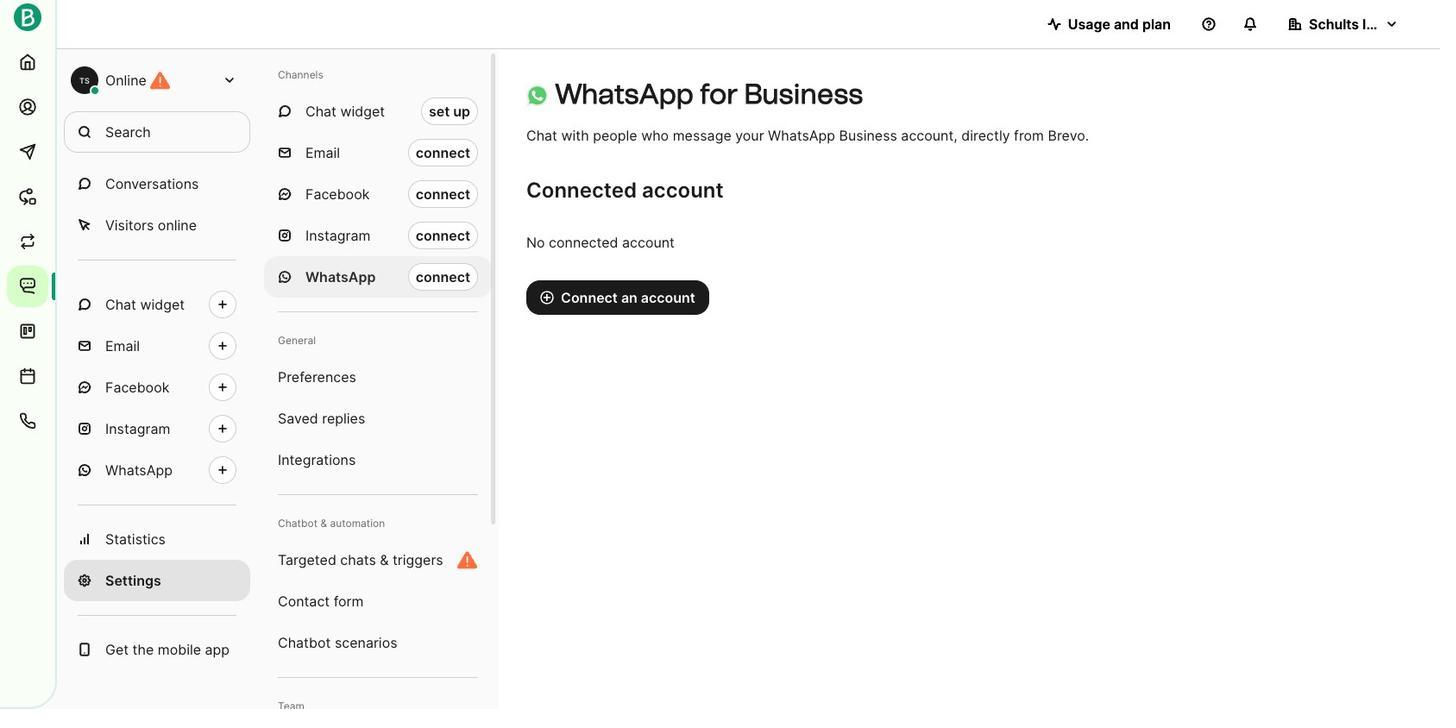 Task type: vqa. For each thing, say whether or not it's contained in the screenshot.
the topmost "EMAIL"
yes



Task type: locate. For each thing, give the bounding box(es) containing it.
connect for email
[[416, 144, 470, 161]]

account right the an
[[641, 289, 695, 306]]

contact form
[[278, 593, 364, 610]]

1 horizontal spatial chat
[[305, 103, 336, 120]]

chatbot scenarios link
[[264, 622, 492, 664]]

an
[[621, 289, 638, 306]]

inc
[[1362, 16, 1383, 33]]

widget left the set
[[340, 103, 385, 120]]

chatbot up targeted
[[278, 517, 318, 530]]

whatsapp
[[555, 78, 694, 110], [768, 127, 835, 144], [305, 268, 376, 286], [105, 462, 173, 479]]

account for no connected account
[[622, 234, 675, 251]]

1 horizontal spatial widget
[[340, 103, 385, 120]]

account inside button
[[641, 289, 695, 306]]

1 horizontal spatial &
[[380, 551, 389, 569]]

message
[[673, 127, 731, 144]]

4 connect from the top
[[416, 268, 470, 286]]

1 vertical spatial chat widget
[[105, 296, 185, 313]]

and
[[1114, 16, 1139, 33]]

1 horizontal spatial instagram
[[305, 227, 371, 244]]

widget inside the chat widget link
[[140, 296, 185, 313]]

account for connect an account
[[641, 289, 695, 306]]

ts
[[79, 75, 90, 85]]

2 connect from the top
[[416, 186, 470, 203]]

chatbot
[[278, 517, 318, 530], [278, 634, 331, 651]]

no
[[526, 234, 545, 251]]

schults
[[1309, 16, 1359, 33]]

widget up email link at left
[[140, 296, 185, 313]]

facebook link
[[64, 367, 250, 408]]

usage and plan
[[1068, 16, 1171, 33]]

email down the chat widget link
[[105, 337, 140, 355]]

&
[[320, 517, 327, 530], [380, 551, 389, 569]]

1 vertical spatial account
[[622, 234, 675, 251]]

email down channels
[[305, 144, 340, 161]]

whatsapp up general
[[305, 268, 376, 286]]

0 vertical spatial chatbot
[[278, 517, 318, 530]]

chatbot for chatbot scenarios
[[278, 634, 331, 651]]

2 horizontal spatial chat
[[526, 127, 557, 144]]

usage
[[1068, 16, 1110, 33]]

0 vertical spatial widget
[[340, 103, 385, 120]]

account down connected account on the top
[[622, 234, 675, 251]]

0 horizontal spatial facebook
[[105, 379, 169, 396]]

business up "chat with people who message your whatsapp business account, directly from brevo."
[[744, 78, 863, 110]]

widget
[[340, 103, 385, 120], [140, 296, 185, 313]]

chatbot scenarios
[[278, 634, 397, 651]]

0 horizontal spatial chat widget
[[105, 296, 185, 313]]

0 vertical spatial email
[[305, 144, 340, 161]]

statistics link
[[64, 519, 250, 560]]

1 horizontal spatial facebook
[[305, 186, 370, 203]]

2 vertical spatial account
[[641, 289, 695, 306]]

search
[[105, 123, 151, 141]]

mobile
[[158, 641, 201, 658]]

0 horizontal spatial widget
[[140, 296, 185, 313]]

replies
[[322, 410, 365, 427]]

connected
[[526, 178, 637, 203]]

whatsapp down instagram link
[[105, 462, 173, 479]]

chat left with
[[526, 127, 557, 144]]

chat widget
[[305, 103, 385, 120], [105, 296, 185, 313]]

chat down channels
[[305, 103, 336, 120]]

your
[[735, 127, 764, 144]]

instagram
[[305, 227, 371, 244], [105, 420, 170, 437]]

0 horizontal spatial email
[[105, 337, 140, 355]]

set up
[[429, 103, 470, 120]]

1 vertical spatial chat
[[526, 127, 557, 144]]

1 horizontal spatial email
[[305, 144, 340, 161]]

1 connect from the top
[[416, 144, 470, 161]]

saved replies
[[278, 410, 365, 427]]

triggers
[[393, 551, 443, 569]]

1 vertical spatial email
[[105, 337, 140, 355]]

chatbot for chatbot & automation
[[278, 517, 318, 530]]

chatbot down contact
[[278, 634, 331, 651]]

facebook
[[305, 186, 370, 203], [105, 379, 169, 396]]

plan
[[1142, 16, 1171, 33]]

email
[[305, 144, 340, 161], [105, 337, 140, 355]]

chat widget up email link at left
[[105, 296, 185, 313]]

1 chatbot from the top
[[278, 517, 318, 530]]

3 connect from the top
[[416, 227, 470, 244]]

statistics
[[105, 531, 166, 548]]

channels
[[278, 68, 323, 81]]

1 vertical spatial facebook
[[105, 379, 169, 396]]

for
[[700, 78, 738, 110]]

1 vertical spatial chatbot
[[278, 634, 331, 651]]

& right 'chats'
[[380, 551, 389, 569]]

connect
[[416, 144, 470, 161], [416, 186, 470, 203], [416, 227, 470, 244], [416, 268, 470, 286]]

account down message
[[642, 178, 724, 203]]

conversations
[[105, 175, 199, 192]]

0 vertical spatial account
[[642, 178, 724, 203]]

get the mobile app link
[[64, 629, 250, 670]]

general
[[278, 334, 316, 347]]

business left account, in the right of the page
[[839, 127, 897, 144]]

0 vertical spatial instagram
[[305, 227, 371, 244]]

get the mobile app
[[105, 641, 230, 658]]

& left automation
[[320, 517, 327, 530]]

chat up email link at left
[[105, 296, 136, 313]]

visitors online link
[[64, 204, 250, 246]]

1 vertical spatial instagram
[[105, 420, 170, 437]]

0 vertical spatial chat
[[305, 103, 336, 120]]

chat widget down channels
[[305, 103, 385, 120]]

chat
[[305, 103, 336, 120], [526, 127, 557, 144], [105, 296, 136, 313]]

1 vertical spatial widget
[[140, 296, 185, 313]]

connect an account button
[[526, 280, 709, 315]]

0 vertical spatial chat widget
[[305, 103, 385, 120]]

1 vertical spatial &
[[380, 551, 389, 569]]

2 chatbot from the top
[[278, 634, 331, 651]]

2 vertical spatial chat
[[105, 296, 136, 313]]

online
[[105, 72, 147, 89]]

account
[[642, 178, 724, 203], [622, 234, 675, 251], [641, 289, 695, 306]]

schults inc
[[1309, 16, 1383, 33]]

whatsapp right your
[[768, 127, 835, 144]]

schults inc button
[[1274, 7, 1412, 41]]

0 vertical spatial &
[[320, 517, 327, 530]]

business
[[744, 78, 863, 110], [839, 127, 897, 144]]



Task type: describe. For each thing, give the bounding box(es) containing it.
chat widget link
[[64, 284, 250, 325]]

1 horizontal spatial chat widget
[[305, 103, 385, 120]]

whatsapp up the people in the left of the page
[[555, 78, 694, 110]]

targeted chats & triggers link
[[264, 539, 492, 581]]

whatsapp inside whatsapp link
[[105, 462, 173, 479]]

with
[[561, 127, 589, 144]]

form
[[334, 593, 364, 610]]

from
[[1014, 127, 1044, 144]]

0 vertical spatial business
[[744, 78, 863, 110]]

whatsapp for business
[[555, 78, 863, 110]]

chat for set up
[[305, 103, 336, 120]]

settings
[[105, 572, 161, 589]]

1 vertical spatial business
[[839, 127, 897, 144]]

the
[[132, 641, 154, 658]]

connect
[[561, 289, 618, 306]]

settings link
[[64, 560, 250, 601]]

who
[[641, 127, 669, 144]]

connect for facebook
[[416, 186, 470, 203]]

preferences link
[[264, 356, 492, 398]]

saved replies link
[[264, 398, 492, 439]]

preferences
[[278, 368, 356, 386]]

get
[[105, 641, 129, 658]]

connect for instagram
[[416, 227, 470, 244]]

saved
[[278, 410, 318, 427]]

usage and plan button
[[1033, 7, 1185, 41]]

online
[[158, 217, 197, 234]]

set
[[429, 103, 450, 120]]

instagram link
[[64, 408, 250, 450]]

email link
[[64, 325, 250, 367]]

whatsapp image
[[526, 84, 548, 106]]

email inside email link
[[105, 337, 140, 355]]

up
[[453, 103, 470, 120]]

0 vertical spatial facebook
[[305, 186, 370, 203]]

chat for connected account
[[526, 127, 557, 144]]

connect for whatsapp
[[416, 268, 470, 286]]

chat with people who message your whatsapp business account, directly from brevo.
[[526, 127, 1089, 144]]

connected account
[[526, 178, 724, 203]]

conversations link
[[64, 163, 250, 204]]

scenarios
[[335, 634, 397, 651]]

contact
[[278, 593, 330, 610]]

targeted chats & triggers
[[278, 551, 443, 569]]

automation
[[330, 517, 385, 530]]

visitors
[[105, 217, 154, 234]]

connect an account
[[561, 289, 695, 306]]

brevo.
[[1048, 127, 1089, 144]]

chats
[[340, 551, 376, 569]]

account,
[[901, 127, 958, 144]]

people
[[593, 127, 637, 144]]

targeted
[[278, 551, 336, 569]]

connected
[[549, 234, 618, 251]]

app
[[205, 641, 230, 658]]

0 horizontal spatial chat
[[105, 296, 136, 313]]

whatsapp link
[[64, 450, 250, 491]]

search link
[[64, 111, 250, 153]]

directly
[[961, 127, 1010, 144]]

integrations
[[278, 451, 356, 469]]

0 horizontal spatial &
[[320, 517, 327, 530]]

no connected account
[[526, 234, 675, 251]]

contact form link
[[264, 581, 492, 622]]

visitors online
[[105, 217, 197, 234]]

chatbot & automation
[[278, 517, 385, 530]]

integrations link
[[264, 439, 492, 481]]

0 horizontal spatial instagram
[[105, 420, 170, 437]]



